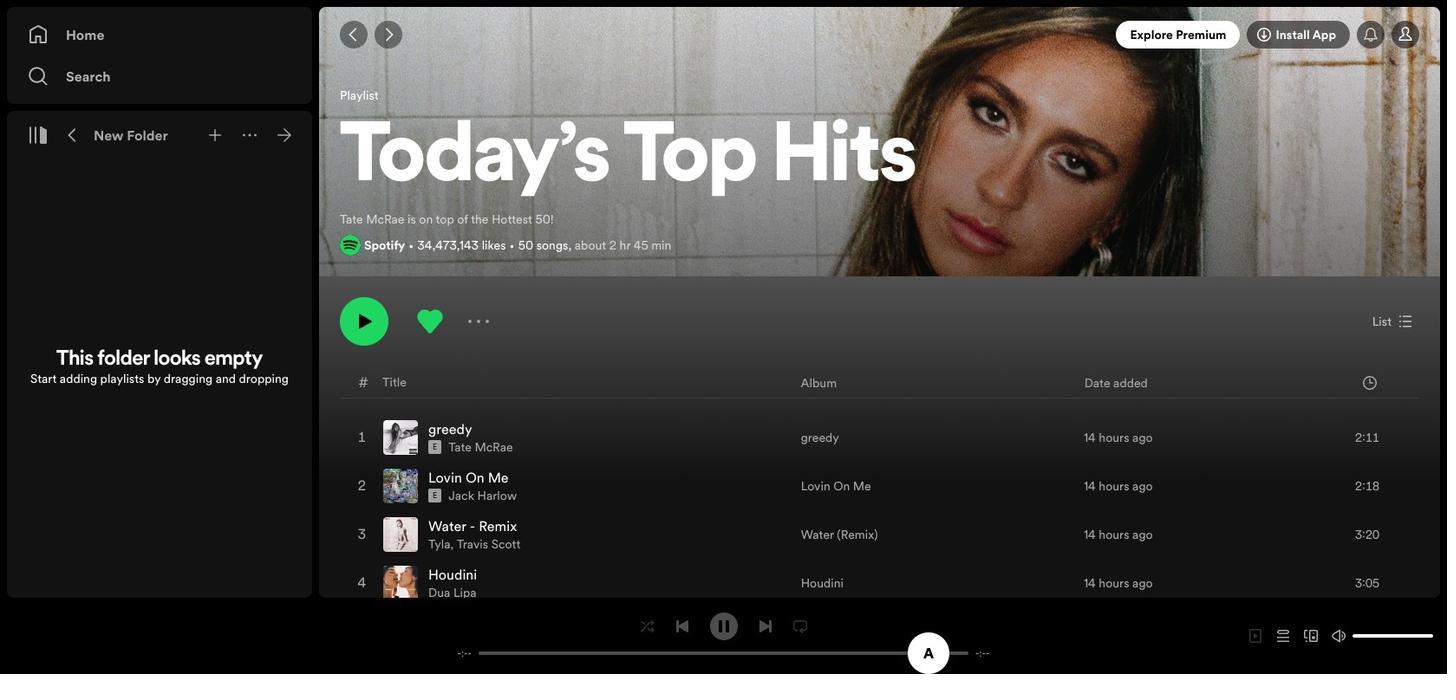 Task type: vqa. For each thing, say whether or not it's contained in the screenshot.
the left Pop
no



Task type: locate. For each thing, give the bounding box(es) containing it.
explicit element for lovin on me
[[428, 489, 442, 503]]

(remix)
[[837, 526, 878, 544]]

explicit element left "jack"
[[428, 489, 442, 503]]

houdini inside cell
[[428, 565, 477, 585]]

0 horizontal spatial houdini link
[[428, 565, 477, 585]]

e left "jack"
[[433, 491, 437, 501]]

greedy link up lovin on me
[[801, 429, 839, 447]]

disable repeat image
[[793, 620, 807, 633]]

explicit element inside "lovin on me" cell
[[428, 489, 442, 503]]

me up (remix)
[[853, 478, 871, 495]]

volume high image
[[1332, 629, 1346, 643]]

me down tate mcrae link
[[488, 468, 509, 487]]

1 horizontal spatial greedy
[[801, 429, 839, 447]]

3 14 from the top
[[1084, 526, 1096, 544]]

tate up spotify image
[[340, 211, 363, 228]]

1 horizontal spatial me
[[853, 478, 871, 495]]

mcrae right greedy e
[[475, 439, 513, 456]]

3:20
[[1355, 526, 1379, 544]]

1 explicit element from the top
[[428, 441, 442, 455]]

2 ago from the top
[[1132, 478, 1153, 495]]

4 14 from the top
[[1084, 575, 1096, 592]]

4 14 hours ago from the top
[[1084, 575, 1153, 592]]

4 hours from the top
[[1099, 575, 1129, 592]]

0 horizontal spatial tate
[[340, 211, 363, 228]]

lovin for lovin on me
[[801, 478, 830, 495]]

0 horizontal spatial -:--
[[457, 647, 472, 660]]

greedy link
[[428, 420, 472, 439], [801, 429, 839, 447]]

-
[[470, 517, 475, 536], [457, 647, 461, 660], [468, 647, 472, 660], [976, 647, 979, 660], [986, 647, 990, 660]]

2 14 hours ago from the top
[[1084, 478, 1153, 495]]

explicit element
[[428, 441, 442, 455], [428, 489, 442, 503]]

go back image
[[347, 28, 361, 42]]

previous image
[[675, 620, 689, 633]]

mcrae
[[366, 211, 404, 228], [475, 439, 513, 456]]

ago for houdini
[[1132, 575, 1153, 592]]

1 e from the top
[[433, 442, 437, 453]]

e inside greedy e
[[433, 442, 437, 453]]

player controls element
[[437, 613, 1010, 660]]

greedy up lovin on me
[[801, 429, 839, 447]]

playlists
[[100, 370, 144, 388]]

me inside the lovin on me e
[[488, 468, 509, 487]]

spotify image
[[340, 235, 361, 256]]

2 e from the top
[[433, 491, 437, 501]]

greedy
[[428, 420, 472, 439], [801, 429, 839, 447]]

water - remix cell
[[383, 512, 527, 559]]

connect to a device image
[[1304, 629, 1318, 643]]

, left about at the top left of the page
[[568, 237, 572, 254]]

0 horizontal spatial greedy link
[[428, 420, 472, 439]]

start
[[30, 370, 57, 388]]

and
[[216, 370, 236, 388]]

2:11 cell
[[1315, 415, 1404, 461]]

14
[[1084, 429, 1096, 447], [1084, 478, 1096, 495], [1084, 526, 1096, 544], [1084, 575, 1096, 592]]

2 -:-- from the left
[[976, 647, 990, 660]]

1 14 hours ago from the top
[[1084, 429, 1153, 447]]

Disable repeat checkbox
[[786, 613, 814, 640]]

travis
[[457, 536, 488, 553]]

hours for lovin on me
[[1099, 478, 1129, 495]]

0 horizontal spatial lovin
[[428, 468, 462, 487]]

tate for tate mcrae
[[448, 439, 472, 456]]

0 horizontal spatial on
[[466, 468, 484, 487]]

jack harlow
[[448, 487, 517, 505]]

0 vertical spatial e
[[433, 442, 437, 453]]

this
[[56, 349, 93, 370]]

home
[[66, 25, 104, 44]]

1 vertical spatial mcrae
[[475, 439, 513, 456]]

-:--
[[457, 647, 472, 660], [976, 647, 990, 660]]

14 for houdini
[[1084, 575, 1096, 592]]

explore premium button
[[1116, 21, 1240, 49]]

0 horizontal spatial mcrae
[[366, 211, 404, 228]]

houdini link inside the "houdini" cell
[[428, 565, 477, 585]]

1 horizontal spatial on
[[833, 478, 850, 495]]

3 ago from the top
[[1132, 526, 1153, 544]]

on
[[466, 468, 484, 487], [833, 478, 850, 495]]

app
[[1312, 26, 1336, 43]]

0 horizontal spatial lovin on me link
[[428, 468, 509, 487]]

1 14 from the top
[[1084, 429, 1096, 447]]

on
[[419, 211, 433, 228]]

tate
[[340, 211, 363, 228], [448, 439, 472, 456]]

travis scott link
[[457, 536, 520, 553]]

3 14 hours ago from the top
[[1084, 526, 1153, 544]]

lovin on me
[[801, 478, 871, 495]]

1 vertical spatial e
[[433, 491, 437, 501]]

1 vertical spatial explicit element
[[428, 489, 442, 503]]

14 hours ago for lovin on me
[[1084, 478, 1153, 495]]

1 horizontal spatial lovin
[[801, 478, 830, 495]]

34,473,143
[[417, 237, 479, 254]]

today's
[[340, 118, 610, 201]]

install
[[1276, 26, 1310, 43]]

1 -:-- from the left
[[457, 647, 472, 660]]

lovin on me link
[[428, 468, 509, 487], [801, 478, 871, 495]]

lovin inside the lovin on me e
[[428, 468, 462, 487]]

1 horizontal spatial -:--
[[976, 647, 990, 660]]

greedy e
[[428, 420, 472, 453]]

mcrae up 'spotify'
[[366, 211, 404, 228]]

tate mcrae is on top of the hottest 50!
[[340, 211, 554, 228]]

2
[[609, 237, 617, 254]]

0 horizontal spatial houdini
[[428, 565, 477, 585]]

:-
[[461, 647, 468, 660], [979, 647, 986, 660]]

1 horizontal spatial :-
[[979, 647, 986, 660]]

ago for greedy
[[1132, 429, 1153, 447]]

of
[[457, 211, 468, 228]]

greedy link up "lovin on me" cell
[[428, 420, 472, 439]]

on for lovin on me
[[833, 478, 850, 495]]

, left 'travis'
[[450, 536, 454, 553]]

1 vertical spatial ,
[[450, 536, 454, 553]]

water for -
[[428, 517, 466, 536]]

explicit element up "lovin on me" cell
[[428, 441, 442, 455]]

1 horizontal spatial ,
[[568, 237, 572, 254]]

, inside water - remix tyla , travis scott
[[450, 536, 454, 553]]

14 hours ago
[[1084, 429, 1153, 447], [1084, 478, 1153, 495], [1084, 526, 1153, 544], [1084, 575, 1153, 592]]

me
[[488, 468, 509, 487], [853, 478, 871, 495]]

lovin up the water (remix) on the right bottom
[[801, 478, 830, 495]]

list
[[1372, 313, 1392, 331]]

0 horizontal spatial me
[[488, 468, 509, 487]]

mcrae for tate mcrae
[[475, 439, 513, 456]]

1 horizontal spatial tate
[[448, 439, 472, 456]]

0 horizontal spatial ,
[[450, 536, 454, 553]]

is
[[408, 211, 416, 228]]

lovin
[[428, 468, 462, 487], [801, 478, 830, 495]]

water - remix tyla , travis scott
[[428, 517, 520, 553]]

2 :- from the left
[[979, 647, 986, 660]]

title
[[382, 374, 407, 392]]

,
[[568, 237, 572, 254], [450, 536, 454, 553]]

spotify
[[364, 237, 405, 254]]

1 horizontal spatial greedy link
[[801, 429, 839, 447]]

# row
[[341, 368, 1419, 399]]

4 ago from the top
[[1132, 575, 1153, 592]]

houdini cell
[[383, 560, 484, 607]]

0 vertical spatial ,
[[568, 237, 572, 254]]

14 hours ago for greedy
[[1084, 429, 1153, 447]]

50
[[518, 237, 533, 254]]

2 14 from the top
[[1084, 478, 1096, 495]]

1 horizontal spatial mcrae
[[475, 439, 513, 456]]

0 horizontal spatial water
[[428, 517, 466, 536]]

e inside the lovin on me e
[[433, 491, 437, 501]]

0 horizontal spatial greedy
[[428, 420, 472, 439]]

top bar and user menu element
[[319, 7, 1440, 62]]

3 hours from the top
[[1099, 526, 1129, 544]]

0 vertical spatial mcrae
[[366, 211, 404, 228]]

0 horizontal spatial :-
[[461, 647, 468, 660]]

lovin for lovin on me e
[[428, 468, 462, 487]]

2 hours from the top
[[1099, 478, 1129, 495]]

2:11
[[1355, 429, 1379, 447]]

water inside water - remix tyla , travis scott
[[428, 517, 466, 536]]

next image
[[758, 620, 772, 633]]

mcrae inside greedy cell
[[475, 439, 513, 456]]

explicit element for greedy
[[428, 441, 442, 455]]

- inside water - remix tyla , travis scott
[[470, 517, 475, 536]]

water
[[428, 517, 466, 536], [801, 526, 834, 544]]

1 horizontal spatial water
[[801, 526, 834, 544]]

dropping
[[239, 370, 289, 388]]

on inside the lovin on me e
[[466, 468, 484, 487]]

lovin down greedy cell
[[428, 468, 462, 487]]

tate inside greedy cell
[[448, 439, 472, 456]]

0 vertical spatial tate
[[340, 211, 363, 228]]

tate up the lovin on me e
[[448, 439, 472, 456]]

adding
[[60, 370, 97, 388]]

harlow
[[477, 487, 517, 505]]

1 vertical spatial tate
[[448, 439, 472, 456]]

14 for greedy
[[1084, 429, 1096, 447]]

explicit element inside greedy cell
[[428, 441, 442, 455]]

search
[[66, 67, 111, 86]]

hours
[[1099, 429, 1129, 447], [1099, 478, 1129, 495], [1099, 526, 1129, 544], [1099, 575, 1129, 592]]

greedy link inside cell
[[428, 420, 472, 439]]

ago
[[1132, 429, 1153, 447], [1132, 478, 1153, 495], [1132, 526, 1153, 544], [1132, 575, 1153, 592]]

hits
[[772, 118, 917, 201]]

water (remix)
[[801, 526, 878, 544]]

greedy cell
[[383, 415, 520, 461]]

e up "lovin on me" cell
[[433, 442, 437, 453]]

1 hours from the top
[[1099, 429, 1129, 447]]

new folder button
[[90, 121, 172, 149]]

looks
[[154, 349, 201, 370]]

0 vertical spatial explicit element
[[428, 441, 442, 455]]

1 ago from the top
[[1132, 429, 1153, 447]]

ago for water - remix
[[1132, 526, 1153, 544]]

2 explicit element from the top
[[428, 489, 442, 503]]

new
[[94, 126, 124, 145]]

explore premium
[[1130, 26, 1226, 43]]

1 horizontal spatial houdini
[[801, 575, 844, 592]]

greedy inside cell
[[428, 420, 472, 439]]

greedy up "lovin on me" cell
[[428, 420, 472, 439]]

enable shuffle image
[[640, 620, 654, 633]]



Task type: describe. For each thing, give the bounding box(es) containing it.
search link
[[28, 59, 291, 94]]

houdini dua lipa
[[428, 565, 477, 602]]

me for lovin on me
[[853, 478, 871, 495]]

spotify link
[[364, 237, 405, 254]]

greedy for greedy e
[[428, 420, 472, 439]]

main element
[[7, 7, 312, 598]]

date added
[[1084, 374, 1148, 392]]

install app link
[[1247, 21, 1350, 49]]

empty
[[205, 349, 263, 370]]

today's top hits
[[340, 118, 917, 201]]

scott
[[491, 536, 520, 553]]

tate mcrae link
[[448, 439, 513, 456]]

on for lovin on me e
[[466, 468, 484, 487]]

songs
[[536, 237, 568, 254]]

folder
[[97, 349, 150, 370]]

hottest
[[492, 211, 532, 228]]

lovin on me cell
[[383, 463, 524, 510]]

water - remix link
[[428, 517, 517, 536]]

lovin on me e
[[428, 468, 509, 501]]

premium
[[1176, 26, 1226, 43]]

14 hours ago for houdini
[[1084, 575, 1153, 592]]

about
[[575, 237, 606, 254]]

duration image
[[1363, 376, 1377, 390]]

this folder looks empty start adding playlists by dragging and dropping
[[30, 349, 289, 388]]

List button
[[1365, 308, 1419, 336]]

dua lipa link
[[428, 585, 477, 602]]

hours for water - remix
[[1099, 526, 1129, 544]]

14 hours ago for water - remix
[[1084, 526, 1153, 544]]

tyla
[[428, 536, 450, 553]]

date
[[1084, 374, 1110, 392]]

2:18
[[1355, 478, 1379, 495]]

jack
[[448, 487, 474, 505]]

#
[[358, 373, 369, 393]]

install app
[[1276, 26, 1336, 43]]

tyla link
[[428, 536, 450, 553]]

added
[[1113, 374, 1148, 392]]

1 horizontal spatial houdini link
[[801, 575, 844, 592]]

houdini for houdini
[[801, 575, 844, 592]]

hr
[[620, 237, 631, 254]]

home link
[[28, 17, 291, 52]]

1 horizontal spatial lovin on me link
[[801, 478, 871, 495]]

50 songs , about 2 hr 45 min
[[518, 237, 671, 254]]

pause image
[[717, 620, 731, 633]]

likes
[[482, 237, 506, 254]]

14 for lovin on me
[[1084, 478, 1096, 495]]

# column header
[[358, 368, 369, 398]]

mcrae for tate mcrae is on top of the hottest 50!
[[366, 211, 404, 228]]

remix
[[479, 517, 517, 536]]

new folder
[[94, 126, 168, 145]]

water (remix) link
[[801, 526, 878, 544]]

lipa
[[453, 585, 477, 602]]

45
[[634, 237, 648, 254]]

tate for tate mcrae is on top of the hottest 50!
[[340, 211, 363, 228]]

50!
[[535, 211, 554, 228]]

jack harlow link
[[448, 487, 517, 505]]

top
[[436, 211, 454, 228]]

34,473,143 likes
[[417, 237, 506, 254]]

duration element
[[1363, 376, 1377, 390]]

1 :- from the left
[[461, 647, 468, 660]]

album
[[801, 374, 837, 392]]

playlist
[[340, 87, 379, 104]]

by
[[147, 370, 161, 388]]

ago for lovin on me
[[1132, 478, 1153, 495]]

go forward image
[[382, 28, 395, 42]]

greedy for greedy
[[801, 429, 839, 447]]

dragging
[[164, 370, 213, 388]]

today's top hits grid
[[320, 367, 1439, 675]]

houdini for houdini dua lipa
[[428, 565, 477, 585]]

14 for water - remix
[[1084, 526, 1096, 544]]

dua
[[428, 585, 450, 602]]

what's new image
[[1364, 28, 1378, 42]]

hours for houdini
[[1099, 575, 1129, 592]]

water for (remix)
[[801, 526, 834, 544]]

min
[[651, 237, 671, 254]]

folder
[[127, 126, 168, 145]]

top
[[624, 118, 757, 201]]

the
[[471, 211, 489, 228]]

explore
[[1130, 26, 1173, 43]]

tate mcrae
[[448, 439, 513, 456]]

hours for greedy
[[1099, 429, 1129, 447]]

3:05
[[1355, 575, 1379, 592]]

me for lovin on me e
[[488, 468, 509, 487]]



